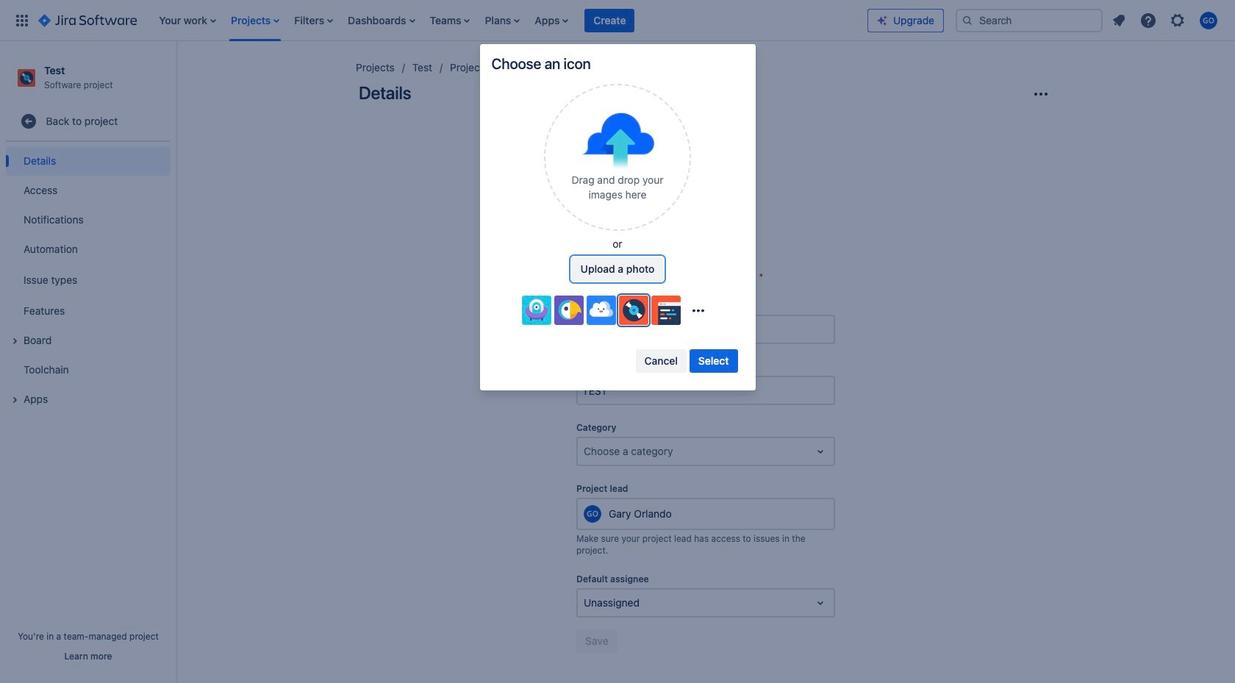 Task type: vqa. For each thing, say whether or not it's contained in the screenshot.
Notifications Icon
no



Task type: locate. For each thing, give the bounding box(es) containing it.
open image
[[812, 443, 829, 460], [812, 594, 829, 612]]

1 list item from the left
[[155, 0, 221, 41]]

jira software image
[[38, 11, 137, 29], [38, 11, 137, 29]]

0 horizontal spatial group
[[6, 142, 171, 418]]

Search field
[[956, 8, 1103, 32]]

select a default avatar option group
[[522, 296, 684, 325]]

sidebar element
[[0, 41, 176, 683]]

upload image image
[[581, 112, 654, 169]]

2 open image from the top
[[812, 594, 829, 612]]

banner
[[0, 0, 1235, 41]]

1 horizontal spatial group
[[636, 349, 738, 373]]

list item
[[155, 0, 221, 41], [227, 0, 284, 41], [290, 0, 338, 41], [343, 0, 419, 41], [425, 0, 475, 41], [480, 0, 524, 41], [530, 0, 573, 41], [585, 0, 635, 41]]

list
[[152, 0, 868, 41], [1106, 7, 1226, 33]]

group
[[6, 142, 171, 418], [636, 349, 738, 373]]

2 list item from the left
[[227, 0, 284, 41]]

None search field
[[956, 8, 1103, 32]]

1 vertical spatial open image
[[812, 594, 829, 612]]

8 list item from the left
[[585, 0, 635, 41]]

primary element
[[9, 0, 868, 41]]

dialog
[[480, 44, 755, 390]]

None field
[[578, 316, 834, 343], [578, 377, 834, 404], [578, 316, 834, 343], [578, 377, 834, 404]]

0 vertical spatial open image
[[812, 443, 829, 460]]



Task type: describe. For each thing, give the bounding box(es) containing it.
search image
[[962, 14, 973, 26]]

drag and drop your images here element
[[556, 173, 679, 202]]

4 list item from the left
[[343, 0, 419, 41]]

0 horizontal spatial list
[[152, 0, 868, 41]]

project avatar image
[[659, 124, 753, 218]]

1 open image from the top
[[812, 443, 829, 460]]

1 horizontal spatial list
[[1106, 7, 1226, 33]]

5 list item from the left
[[425, 0, 475, 41]]

6 list item from the left
[[480, 0, 524, 41]]

show more image
[[687, 299, 710, 322]]

group inside sidebar element
[[6, 142, 171, 418]]

3 list item from the left
[[290, 0, 338, 41]]

7 list item from the left
[[530, 0, 573, 41]]



